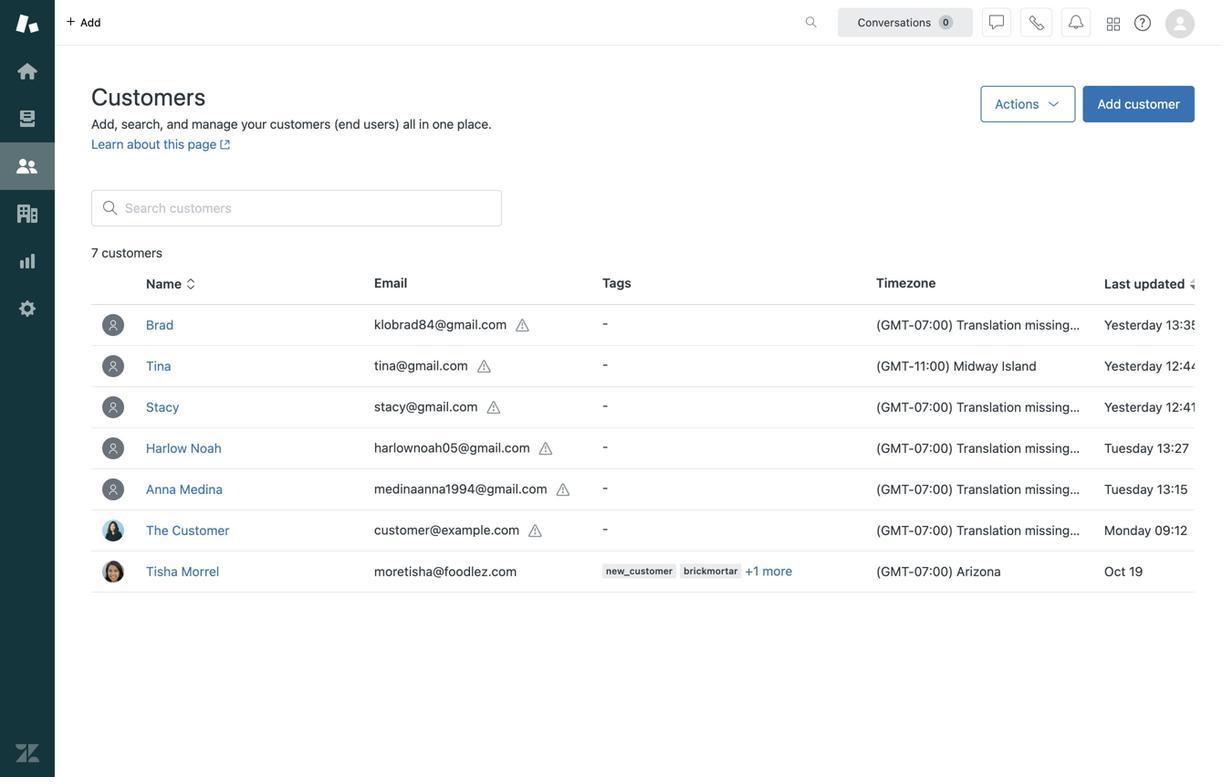 Task type: locate. For each thing, give the bounding box(es) containing it.
-
[[603, 315, 609, 331], [603, 357, 609, 372], [603, 398, 609, 413], [603, 439, 609, 454], [603, 480, 609, 495], [603, 521, 609, 536]]

19
[[1130, 564, 1143, 579]]

yesterday 12:44
[[1105, 358, 1200, 373]]

zendesk support image
[[16, 12, 39, 36]]

name button
[[146, 276, 196, 292]]

4 - from the top
[[603, 439, 609, 454]]

unverified email image for medinaanna1994@gmail.com
[[557, 483, 571, 497]]

1 horizontal spatial unverified email image
[[539, 442, 554, 456]]

customers
[[270, 116, 331, 131], [102, 245, 162, 260]]

oct
[[1105, 564, 1126, 579]]

13:27
[[1158, 441, 1190, 456]]

customers inside customers add, search, and manage your customers (end users) all in one place.
[[270, 116, 331, 131]]

last
[[1105, 276, 1131, 291]]

07:00)
[[915, 564, 954, 579]]

0 vertical spatial unverified email image
[[477, 359, 492, 374]]

1 vertical spatial unverified email image
[[487, 401, 502, 415]]

notifications image
[[1069, 15, 1084, 30]]

last updated button
[[1105, 276, 1200, 292]]

yesterday for yesterday 12:44
[[1105, 358, 1163, 373]]

1 - from the top
[[603, 315, 609, 331]]

yesterday up yesterday 12:41
[[1105, 358, 1163, 373]]

actions button
[[981, 86, 1076, 122]]

yesterday 13:35
[[1105, 317, 1199, 332]]

(gmt-07:00) arizona
[[877, 564, 1002, 579]]

stacy@gmail.com
[[374, 399, 478, 414]]

name
[[146, 276, 182, 291]]

learn
[[91, 137, 124, 152]]

conversations button
[[838, 8, 973, 37]]

0 vertical spatial unverified email image
[[516, 318, 531, 333]]

5 - from the top
[[603, 480, 609, 495]]

1 vertical spatial unverified email image
[[539, 442, 554, 456]]

6 - from the top
[[603, 521, 609, 536]]

unverified email image right klobrad84@gmail.com
[[516, 318, 531, 333]]

yesterday down last updated
[[1105, 317, 1163, 332]]

3 yesterday from the top
[[1105, 399, 1163, 415]]

- for medinaanna1994@gmail.com
[[603, 480, 609, 495]]

unverified email image up harlownoah05@gmail.com
[[487, 401, 502, 415]]

1 vertical spatial tuesday
[[1105, 482, 1154, 497]]

get help image
[[1135, 15, 1151, 31]]

customer
[[172, 523, 230, 538]]

(opens in a new tab) image
[[217, 139, 231, 150]]

views image
[[16, 107, 39, 131]]

add customer button
[[1083, 86, 1195, 122]]

tuesday 13:27
[[1105, 441, 1190, 456]]

0 vertical spatial yesterday
[[1105, 317, 1163, 332]]

2 horizontal spatial unverified email image
[[557, 483, 571, 497]]

place.
[[457, 116, 492, 131]]

(gmt- for 11:00)
[[877, 358, 915, 373]]

customers right 7
[[102, 245, 162, 260]]

Search customers field
[[125, 200, 490, 216]]

11:00)
[[915, 358, 951, 373]]

tuesday left 13:27
[[1105, 441, 1154, 456]]

2 tuesday from the top
[[1105, 482, 1154, 497]]

brickmortar +1 more
[[684, 563, 793, 578]]

one
[[432, 116, 454, 131]]

customers right the your
[[270, 116, 331, 131]]

yesterday for yesterday 13:35
[[1105, 317, 1163, 332]]

12:44
[[1166, 358, 1200, 373]]

yesterday up tuesday 13:27
[[1105, 399, 1163, 415]]

0 vertical spatial (gmt-
[[877, 358, 915, 373]]

klobrad84@gmail.com
[[374, 317, 507, 332]]

harlownoah05@gmail.com
[[374, 440, 530, 455]]

tuesday 13:15
[[1105, 482, 1188, 497]]

(gmt- for 07:00)
[[877, 564, 915, 579]]

new_customer
[[606, 565, 673, 576]]

12:41
[[1166, 399, 1197, 415]]

1 (gmt- from the top
[[877, 358, 915, 373]]

your
[[241, 116, 267, 131]]

2 - from the top
[[603, 357, 609, 372]]

+1
[[746, 563, 759, 578]]

1 yesterday from the top
[[1105, 317, 1163, 332]]

unverified email image
[[516, 318, 531, 333], [487, 401, 502, 415], [529, 524, 543, 538]]

unverified email image down medinaanna1994@gmail.com on the left bottom
[[529, 524, 543, 538]]

3 - from the top
[[603, 398, 609, 413]]

timezone
[[877, 275, 936, 290]]

2 vertical spatial unverified email image
[[529, 524, 543, 538]]

search,
[[121, 116, 164, 131]]

unverified email image for customer@example.com
[[529, 524, 543, 538]]

13:15
[[1158, 482, 1188, 497]]

harlow
[[146, 441, 187, 456]]

stacy link
[[146, 399, 179, 415]]

users)
[[364, 116, 400, 131]]

1 horizontal spatial customers
[[270, 116, 331, 131]]

0 vertical spatial tuesday
[[1105, 441, 1154, 456]]

1 vertical spatial yesterday
[[1105, 358, 1163, 373]]

unverified email image
[[477, 359, 492, 374], [539, 442, 554, 456], [557, 483, 571, 497]]

2 vertical spatial unverified email image
[[557, 483, 571, 497]]

1 vertical spatial (gmt-
[[877, 564, 915, 579]]

2 (gmt- from the top
[[877, 564, 915, 579]]

7
[[91, 245, 98, 260]]

0 vertical spatial customers
[[270, 116, 331, 131]]

(gmt- left arizona
[[877, 564, 915, 579]]

unverified email image for stacy@gmail.com
[[487, 401, 502, 415]]

yesterday 12:41
[[1105, 399, 1197, 415]]

1 vertical spatial customers
[[102, 245, 162, 260]]

13:35
[[1166, 317, 1199, 332]]

monday 09:12
[[1105, 523, 1188, 538]]

2 yesterday from the top
[[1105, 358, 1163, 373]]

09:12
[[1155, 523, 1188, 538]]

0 horizontal spatial unverified email image
[[477, 359, 492, 374]]

tuesday up monday
[[1105, 482, 1154, 497]]

tina
[[146, 358, 171, 373]]

tina@gmail.com
[[374, 358, 468, 373]]

main element
[[0, 0, 55, 777]]

unverified email image for tina@gmail.com
[[477, 359, 492, 374]]

customer@example.com
[[374, 522, 520, 537]]

yesterday
[[1105, 317, 1163, 332], [1105, 358, 1163, 373], [1105, 399, 1163, 415]]

zendesk products image
[[1108, 18, 1120, 31]]

- for stacy@gmail.com
[[603, 398, 609, 413]]

moretisha@foodlez.com
[[374, 564, 517, 579]]

2 vertical spatial yesterday
[[1105, 399, 1163, 415]]

tags
[[603, 275, 632, 290]]

1 tuesday from the top
[[1105, 441, 1154, 456]]

learn about this page link
[[91, 137, 231, 152]]

the customer link
[[146, 523, 230, 538]]

(gmt- left midway at the top of page
[[877, 358, 915, 373]]

more
[[763, 563, 793, 578]]

add,
[[91, 116, 118, 131]]

oct 19
[[1105, 564, 1143, 579]]

(gmt-
[[877, 358, 915, 373], [877, 564, 915, 579]]

in
[[419, 116, 429, 131]]



Task type: describe. For each thing, give the bounding box(es) containing it.
monday
[[1105, 523, 1152, 538]]

add
[[1098, 96, 1122, 111]]

the customer
[[146, 523, 230, 538]]

(end
[[334, 116, 360, 131]]

arizona
[[957, 564, 1002, 579]]

the
[[146, 523, 169, 538]]

0 horizontal spatial customers
[[102, 245, 162, 260]]

+1 more button
[[746, 563, 793, 579]]

email
[[374, 275, 408, 290]]

yesterday for yesterday 12:41
[[1105, 399, 1163, 415]]

medinaanna1994@gmail.com
[[374, 481, 547, 496]]

learn about this page
[[91, 137, 217, 152]]

- for klobrad84@gmail.com
[[603, 315, 609, 331]]

add customer
[[1098, 96, 1181, 111]]

all
[[403, 116, 416, 131]]

island
[[1002, 358, 1037, 373]]

medina
[[180, 482, 223, 497]]

conversations
[[858, 16, 932, 29]]

harlow noah link
[[146, 441, 222, 456]]

anna medina
[[146, 482, 223, 497]]

and
[[167, 116, 188, 131]]

about
[[127, 137, 160, 152]]

unverified email image for klobrad84@gmail.com
[[516, 318, 531, 333]]

- for harlownoah05@gmail.com
[[603, 439, 609, 454]]

add button
[[55, 0, 112, 45]]

last updated
[[1105, 276, 1186, 291]]

tina link
[[146, 358, 171, 373]]

get started image
[[16, 59, 39, 83]]

stacy
[[146, 399, 179, 415]]

actions
[[996, 96, 1040, 111]]

morrel
[[181, 564, 219, 579]]

manage
[[192, 116, 238, 131]]

midway
[[954, 358, 999, 373]]

- for customer@example.com
[[603, 521, 609, 536]]

organizations image
[[16, 202, 39, 226]]

tisha morrel link
[[146, 564, 219, 579]]

tisha
[[146, 564, 178, 579]]

harlow noah
[[146, 441, 222, 456]]

brad link
[[146, 317, 174, 332]]

this
[[164, 137, 184, 152]]

tisha morrel
[[146, 564, 219, 579]]

brad
[[146, 317, 174, 332]]

updated
[[1134, 276, 1186, 291]]

customers image
[[16, 154, 39, 178]]

noah
[[191, 441, 222, 456]]

customers
[[91, 83, 206, 110]]

brickmortar
[[684, 565, 738, 576]]

anna
[[146, 482, 176, 497]]

tuesday for tuesday 13:15
[[1105, 482, 1154, 497]]

- for tina@gmail.com
[[603, 357, 609, 372]]

zendesk image
[[16, 741, 39, 765]]

reporting image
[[16, 249, 39, 273]]

customer
[[1125, 96, 1181, 111]]

add
[[80, 16, 101, 29]]

tuesday for tuesday 13:27
[[1105, 441, 1154, 456]]

(gmt-11:00) midway island
[[877, 358, 1037, 373]]

anna medina link
[[146, 482, 223, 497]]

page
[[188, 137, 217, 152]]

admin image
[[16, 297, 39, 320]]

unverified email image for harlownoah05@gmail.com
[[539, 442, 554, 456]]

7 customers
[[91, 245, 162, 260]]

button displays agent's chat status as invisible. image
[[990, 15, 1004, 30]]

customers add, search, and manage your customers (end users) all in one place.
[[91, 83, 492, 131]]



Task type: vqa. For each thing, say whether or not it's contained in the screenshot.
User Data icon
no



